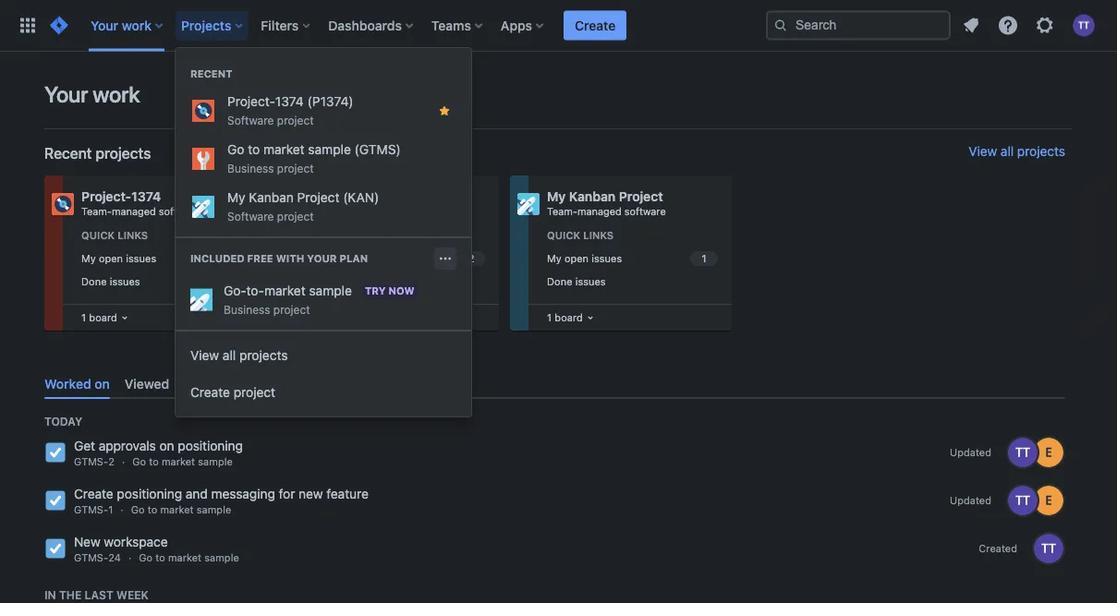 Task type: describe. For each thing, give the bounding box(es) containing it.
open for sample
[[332, 253, 356, 265]]

links for project
[[584, 230, 614, 242]]

business inside go to market sample (gtms) business project
[[227, 162, 274, 175]]

my kanban project team-managed software
[[547, 189, 666, 218]]

the
[[59, 589, 82, 602]]

(kan)
[[343, 190, 379, 205]]

0 vertical spatial view all projects
[[969, 144, 1066, 159]]

software inside project-1374 (p1374) software project
[[227, 114, 274, 127]]

project inside go to market sample (gtms) business project
[[277, 162, 314, 175]]

projects button
[[176, 11, 250, 40]]

settings image
[[1035, 14, 1057, 37]]

0 vertical spatial all
[[1001, 144, 1014, 159]]

with
[[276, 253, 305, 265]]

to inside tab list
[[244, 376, 256, 392]]

in the last week
[[44, 589, 149, 602]]

new
[[74, 535, 100, 550]]

worked on
[[44, 376, 110, 392]]

to inside get approvals on positioning gtms-2 · go to market sample
[[149, 456, 159, 468]]

managed inside the go to market sample team-managed business
[[345, 206, 389, 218]]

avatar group element for create positioning and messaging for new feature
[[1007, 485, 1066, 518]]

star project-1374 (p1374) image
[[437, 104, 452, 118]]

go inside the go to market sample team-managed business
[[314, 189, 332, 204]]

done issues for managed
[[81, 275, 140, 287]]

positioning inside get approvals on positioning gtms-2 · go to market sample
[[178, 439, 243, 454]]

done for go
[[314, 275, 340, 287]]

my open issues for managed
[[81, 253, 156, 265]]

worked
[[44, 376, 91, 392]]

board image for team-
[[117, 311, 132, 325]]

go-to-market sample group
[[176, 237, 472, 330]]

1 vertical spatial view all projects
[[190, 348, 288, 363]]

business inside go-to-market sample group
[[224, 303, 270, 316]]

managed inside the my kanban project team-managed software
[[578, 206, 622, 218]]

go inside create positioning and messaging for new feature gtms-1 · go to market sample
[[131, 505, 145, 517]]

open for managed
[[99, 253, 123, 265]]

in
[[44, 589, 56, 602]]

teams button
[[426, 11, 490, 40]]

gtms- inside get approvals on positioning gtms-2 · go to market sample
[[74, 456, 108, 468]]

quick links for kanban
[[547, 230, 614, 242]]

your profile and settings image
[[1073, 14, 1096, 37]]

included free with your plan
[[190, 253, 368, 265]]

Search field
[[766, 11, 951, 40]]

help image
[[998, 14, 1020, 37]]

1 vertical spatial work
[[93, 81, 140, 107]]

today
[[44, 415, 82, 428]]

new workspace gtms-24 · go to market sample
[[74, 535, 239, 565]]

1 vertical spatial your work
[[44, 81, 140, 107]]

sample inside get approvals on positioning gtms-2 · go to market sample
[[198, 456, 233, 468]]

0 horizontal spatial your
[[44, 81, 88, 107]]

my open issues for team-
[[547, 253, 622, 265]]

work inside popup button
[[122, 18, 152, 33]]

your work button
[[85, 11, 170, 40]]

0 horizontal spatial projects
[[96, 145, 151, 162]]

project- for project-1374 (p1374)
[[227, 94, 275, 109]]

· inside new workspace gtms-24 · go to market sample
[[128, 553, 131, 565]]

0 vertical spatial terry turtle image
[[1009, 486, 1038, 516]]

· inside create positioning and messaging for new feature gtms-1 · go to market sample
[[120, 505, 124, 517]]

sample inside go to market sample (gtms) business project
[[308, 142, 351, 157]]

updated for create positioning and messaging for new feature
[[950, 495, 992, 507]]

jira software image
[[48, 14, 70, 37]]

project for my kanban project
[[619, 189, 663, 204]]

1 for my kanban project
[[547, 312, 552, 324]]

try
[[365, 285, 386, 297]]

project- for project-1374
[[81, 189, 131, 204]]

tab list containing worked on
[[37, 369, 1073, 400]]

(gtms)
[[355, 142, 401, 157]]

kanban for my kanban project (kan)
[[249, 190, 294, 205]]

teams
[[432, 18, 471, 33]]

create positioning and messaging for new feature gtms-1 · go to market sample
[[74, 487, 369, 517]]

sample inside new workspace gtms-24 · go to market sample
[[205, 553, 239, 565]]

1 horizontal spatial projects
[[240, 348, 288, 363]]

recent projects
[[44, 145, 151, 162]]

(p1374)
[[307, 94, 354, 109]]

your
[[307, 253, 337, 265]]

now
[[389, 285, 415, 297]]

24
[[108, 553, 121, 565]]

project inside the my kanban project (kan) software project
[[277, 210, 314, 223]]

my inside the my kanban project team-managed software
[[547, 189, 566, 204]]

business
[[392, 206, 434, 218]]

software inside the my kanban project (kan) software project
[[227, 210, 274, 223]]

sample inside the go to market sample team-managed business
[[397, 189, 442, 204]]

filters button
[[256, 11, 317, 40]]

plan
[[340, 253, 368, 265]]

assigned to me
[[184, 376, 279, 392]]

projects
[[181, 18, 231, 33]]

eloisefrancis23 image
[[1035, 486, 1064, 516]]

my open issues for sample
[[314, 253, 389, 265]]

done issues link for managed
[[78, 271, 255, 292]]

me
[[260, 376, 279, 392]]

market inside go to market sample (gtms) business project
[[263, 142, 305, 157]]

week
[[116, 589, 149, 602]]

software inside project-1374 team-managed software
[[159, 206, 200, 218]]

1 board button for project
[[544, 308, 598, 328]]

done issues link for sample
[[311, 271, 488, 292]]

1 inside create positioning and messaging for new feature gtms-1 · go to market sample
[[108, 505, 113, 517]]

1 horizontal spatial view all projects link
[[969, 144, 1066, 163]]

create project
[[190, 385, 276, 400]]

your inside popup button
[[91, 18, 118, 33]]

1 horizontal spatial view
[[969, 144, 998, 159]]

try now
[[365, 285, 415, 297]]

free
[[247, 253, 273, 265]]

done issues link for team-
[[544, 271, 721, 292]]

assigned
[[184, 376, 241, 392]]

search image
[[774, 18, 789, 33]]

filters
[[261, 18, 299, 33]]

on inside tab list
[[95, 376, 110, 392]]

2
[[108, 456, 115, 468]]

get approvals on positioning gtms-2 · go to market sample
[[74, 439, 243, 468]]

to inside create positioning and messaging for new feature gtms-1 · go to market sample
[[148, 505, 157, 517]]

notifications image
[[961, 14, 983, 37]]



Task type: vqa. For each thing, say whether or not it's contained in the screenshot.
RULE
no



Task type: locate. For each thing, give the bounding box(es) containing it.
to up "workspace"
[[148, 505, 157, 517]]

2 done from the left
[[314, 275, 340, 287]]

my for project-1374
[[81, 253, 96, 265]]

1 board
[[81, 312, 117, 324], [547, 312, 583, 324]]

0 vertical spatial avatar group element
[[1007, 437, 1066, 470]]

updated for get approvals on positioning
[[950, 447, 992, 459]]

kanban
[[569, 189, 616, 204], [249, 190, 294, 205]]

links down project-1374 team-managed software in the left of the page
[[118, 230, 148, 242]]

included
[[190, 253, 245, 265]]

your
[[91, 18, 118, 33], [44, 81, 88, 107]]

3 managed from the left
[[578, 206, 622, 218]]

recent for recent
[[190, 68, 233, 80]]

0 horizontal spatial 1 board button
[[78, 308, 132, 328]]

2 vertical spatial create
[[74, 487, 113, 502]]

2 links from the left
[[351, 230, 381, 242]]

links for team-
[[118, 230, 148, 242]]

terry turtle image
[[1009, 486, 1038, 516], [1035, 535, 1064, 564]]

1 1 board button from the left
[[78, 308, 132, 328]]

board for team-
[[89, 312, 117, 324]]

1 vertical spatial project-
[[81, 189, 131, 204]]

updated
[[950, 447, 992, 459], [950, 495, 992, 507]]

1 quick links from the left
[[81, 230, 148, 242]]

1 my open issues from the left
[[81, 253, 156, 265]]

open right with
[[332, 253, 356, 265]]

software up free
[[227, 210, 274, 223]]

2 horizontal spatial quick
[[547, 230, 581, 242]]

project inside create project 'button'
[[234, 385, 276, 400]]

to
[[248, 142, 260, 157], [335, 189, 347, 204], [244, 376, 256, 392], [149, 456, 159, 468], [148, 505, 157, 517], [155, 553, 165, 565]]

project- down recent projects at the top left
[[81, 189, 131, 204]]

quick links up plan
[[314, 230, 381, 242]]

1 board image from the left
[[117, 311, 132, 325]]

1374 for team-
[[131, 189, 161, 204]]

my for my kanban project
[[547, 253, 562, 265]]

view all projects
[[969, 144, 1066, 159], [190, 348, 288, 363]]

your work up recent projects at the top left
[[44, 81, 140, 107]]

sample down (p1374)
[[308, 142, 351, 157]]

to inside new workspace gtms-24 · go to market sample
[[155, 553, 165, 565]]

2 board from the left
[[555, 312, 583, 324]]

done issues link down plan
[[311, 271, 488, 292]]

1 done issues from the left
[[81, 275, 140, 287]]

0 vertical spatial your
[[91, 18, 118, 33]]

0 horizontal spatial all
[[223, 348, 236, 363]]

my open issues
[[81, 253, 156, 265], [314, 253, 389, 265], [547, 253, 622, 265]]

go inside new workspace gtms-24 · go to market sample
[[139, 553, 153, 565]]

1 horizontal spatial 1
[[108, 505, 113, 517]]

0 horizontal spatial board
[[89, 312, 117, 324]]

appswitcher icon image
[[17, 14, 39, 37]]

my open issues down the my kanban project team-managed software
[[547, 253, 622, 265]]

my open issues up try
[[314, 253, 389, 265]]

2 my open issues link from the left
[[311, 248, 488, 269]]

0 horizontal spatial 1374
[[131, 189, 161, 204]]

terry turtle image
[[1009, 438, 1038, 468]]

1 vertical spatial recent
[[44, 145, 92, 162]]

0 horizontal spatial quick
[[81, 230, 115, 242]]

3 team- from the left
[[547, 206, 578, 218]]

board image for project
[[583, 311, 598, 325]]

links for market
[[351, 230, 381, 242]]

market inside the go to market sample team-managed business
[[351, 189, 394, 204]]

1 avatar group element from the top
[[1007, 437, 1066, 470]]

1374 down recent projects at the top left
[[131, 189, 161, 204]]

go-
[[224, 283, 246, 298]]

2 vertical spatial ·
[[128, 553, 131, 565]]

1 vertical spatial positioning
[[117, 487, 182, 502]]

to down "workspace"
[[155, 553, 165, 565]]

3 quick links from the left
[[547, 230, 614, 242]]

1 horizontal spatial managed
[[345, 206, 389, 218]]

project- left (p1374)
[[227, 94, 275, 109]]

2 horizontal spatial my open issues
[[547, 253, 622, 265]]

create
[[575, 18, 616, 33], [190, 385, 230, 400], [74, 487, 113, 502]]

work left projects
[[122, 18, 152, 33]]

1 horizontal spatial recent
[[190, 68, 233, 80]]

market
[[263, 142, 305, 157], [351, 189, 394, 204], [264, 283, 306, 298], [162, 456, 195, 468], [160, 505, 194, 517], [168, 553, 202, 565]]

· inside get approvals on positioning gtms-2 · go to market sample
[[122, 456, 125, 468]]

1 horizontal spatial 1 board
[[547, 312, 583, 324]]

and
[[186, 487, 208, 502]]

2 horizontal spatial create
[[575, 18, 616, 33]]

2 managed from the left
[[345, 206, 389, 218]]

done issues down plan
[[314, 275, 373, 287]]

done down project-1374 team-managed software in the left of the page
[[81, 275, 107, 287]]

gtms- down get
[[74, 456, 108, 468]]

links down the my kanban project team-managed software
[[584, 230, 614, 242]]

1 horizontal spatial my open issues
[[314, 253, 389, 265]]

1 quick from the left
[[81, 230, 115, 242]]

viewed
[[125, 376, 169, 392]]

2 1 board from the left
[[547, 312, 583, 324]]

to down project-1374 (p1374) software project
[[248, 142, 260, 157]]

quick up your
[[314, 230, 348, 242]]

gtms- inside create positioning and messaging for new feature gtms-1 · go to market sample
[[74, 505, 108, 517]]

updated left terry turtle icon in the right of the page
[[950, 447, 992, 459]]

create inside create positioning and messaging for new feature gtms-1 · go to market sample
[[74, 487, 113, 502]]

feature
[[327, 487, 369, 502]]

positioning inside create positioning and messaging for new feature gtms-1 · go to market sample
[[117, 487, 182, 502]]

done issues for sample
[[314, 275, 373, 287]]

project- inside project-1374 team-managed software
[[81, 189, 131, 204]]

0 horizontal spatial quick links
[[81, 230, 148, 242]]

quick links
[[81, 230, 148, 242], [314, 230, 381, 242], [547, 230, 614, 242]]

1 horizontal spatial your
[[91, 18, 118, 33]]

team-
[[81, 206, 112, 218], [314, 206, 345, 218], [547, 206, 578, 218]]

1 open from the left
[[99, 253, 123, 265]]

primary element
[[11, 0, 766, 51]]

· up "workspace"
[[120, 505, 124, 517]]

1
[[81, 312, 86, 324], [547, 312, 552, 324], [108, 505, 113, 517]]

0 horizontal spatial project
[[297, 190, 340, 205]]

1 board for team-
[[81, 312, 117, 324]]

2 team- from the left
[[314, 206, 345, 218]]

2 software from the top
[[227, 210, 274, 223]]

open down project-1374 team-managed software in the left of the page
[[99, 253, 123, 265]]

done issues link
[[78, 271, 255, 292], [311, 271, 488, 292], [544, 271, 721, 292]]

to down the approvals
[[149, 456, 159, 468]]

0 horizontal spatial view all projects
[[190, 348, 288, 363]]

1 gtms- from the top
[[74, 456, 108, 468]]

on right the approvals
[[160, 439, 174, 454]]

on
[[95, 376, 110, 392], [160, 439, 174, 454]]

quick down project-1374 team-managed software in the left of the page
[[81, 230, 115, 242]]

1 managed from the left
[[112, 206, 156, 218]]

1 team- from the left
[[81, 206, 112, 218]]

banner
[[0, 0, 1118, 52]]

create for create positioning and messaging for new feature gtms-1 · go to market sample
[[74, 487, 113, 502]]

view all projects link
[[969, 144, 1066, 163], [176, 337, 472, 374]]

1 horizontal spatial all
[[1001, 144, 1014, 159]]

0 horizontal spatial my open issues
[[81, 253, 156, 265]]

team- inside the go to market sample team-managed business
[[314, 206, 345, 218]]

0 horizontal spatial recent
[[44, 145, 92, 162]]

1 board for project
[[547, 312, 583, 324]]

my kanban project (kan) software project
[[227, 190, 379, 223]]

go up "workspace"
[[131, 505, 145, 517]]

to left me
[[244, 376, 256, 392]]

0 horizontal spatial done
[[81, 275, 107, 287]]

create left me
[[190, 385, 230, 400]]

project inside go-to-market sample group
[[273, 303, 310, 316]]

2 quick links from the left
[[314, 230, 381, 242]]

1 vertical spatial create
[[190, 385, 230, 400]]

links
[[118, 230, 148, 242], [351, 230, 381, 242], [584, 230, 614, 242]]

0 horizontal spatial links
[[118, 230, 148, 242]]

kanban inside the my kanban project (kan) software project
[[249, 190, 294, 205]]

managed
[[112, 206, 156, 218], [345, 206, 389, 218], [578, 206, 622, 218]]

my open issues link down project-1374 team-managed software in the left of the page
[[78, 248, 255, 269]]

go down the approvals
[[132, 456, 146, 468]]

project inside the my kanban project (kan) software project
[[297, 190, 340, 205]]

0 horizontal spatial 1 board
[[81, 312, 117, 324]]

business
[[227, 162, 274, 175], [224, 303, 270, 316]]

managed inside project-1374 team-managed software
[[112, 206, 156, 218]]

to inside the go to market sample team-managed business
[[335, 189, 347, 204]]

1 software from the left
[[159, 206, 200, 218]]

sample up and in the bottom of the page
[[198, 456, 233, 468]]

3 links from the left
[[584, 230, 614, 242]]

go inside go to market sample (gtms) business project
[[227, 142, 244, 157]]

open
[[99, 253, 123, 265], [332, 253, 356, 265], [565, 253, 589, 265]]

view
[[969, 144, 998, 159], [190, 348, 219, 363]]

project-1374 (p1374) software project
[[227, 94, 354, 127]]

sample down create positioning and messaging for new feature gtms-1 · go to market sample
[[205, 553, 239, 565]]

approvals
[[99, 439, 156, 454]]

my open issues link for managed
[[78, 248, 255, 269]]

create inside 'button'
[[190, 385, 230, 400]]

create down 2
[[74, 487, 113, 502]]

create right apps "dropdown button" at the left of the page
[[575, 18, 616, 33]]

1 horizontal spatial 1 board button
[[544, 308, 598, 328]]

sample down and in the bottom of the page
[[197, 505, 231, 517]]

0 horizontal spatial software
[[159, 206, 200, 218]]

open for team-
[[565, 253, 589, 265]]

1 horizontal spatial project
[[619, 189, 663, 204]]

go to market sample (gtms) business project
[[227, 142, 401, 175]]

board
[[89, 312, 117, 324], [555, 312, 583, 324]]

1 vertical spatial view all projects link
[[176, 337, 472, 374]]

1 horizontal spatial project-
[[227, 94, 275, 109]]

positioning down get approvals on positioning gtms-2 · go to market sample
[[117, 487, 182, 502]]

3 gtms- from the top
[[74, 553, 108, 565]]

avatar group element
[[1007, 437, 1066, 470], [1007, 485, 1066, 518]]

my open issues down project-1374 team-managed software in the left of the page
[[81, 253, 156, 265]]

1 software from the top
[[227, 114, 274, 127]]

avatar group element for get approvals on positioning
[[1007, 437, 1066, 470]]

quick links down project-1374 team-managed software in the left of the page
[[81, 230, 148, 242]]

0 vertical spatial project-
[[227, 94, 275, 109]]

3 done from the left
[[547, 275, 573, 287]]

2 horizontal spatial 1
[[547, 312, 552, 324]]

1 vertical spatial gtms-
[[74, 505, 108, 517]]

· right 2
[[122, 456, 125, 468]]

quick for go
[[314, 230, 348, 242]]

1374
[[275, 94, 304, 109], [131, 189, 161, 204]]

done down your
[[314, 275, 340, 287]]

updated up created
[[950, 495, 992, 507]]

eloisefrancis23 image
[[1035, 438, 1064, 468]]

0 vertical spatial updated
[[950, 447, 992, 459]]

0 vertical spatial positioning
[[178, 439, 243, 454]]

2 horizontal spatial quick links
[[547, 230, 614, 242]]

gtms- up new
[[74, 505, 108, 517]]

3 my open issues link from the left
[[544, 248, 721, 269]]

1 horizontal spatial board image
[[583, 311, 598, 325]]

project- inside project-1374 (p1374) software project
[[227, 94, 275, 109]]

market inside get approvals on positioning gtms-2 · go to market sample
[[162, 456, 195, 468]]

done issues link down the my kanban project team-managed software
[[544, 271, 721, 292]]

create inside button
[[575, 18, 616, 33]]

banner containing your work
[[0, 0, 1118, 52]]

3 quick from the left
[[547, 230, 581, 242]]

avatar group element up eloisefrancis23 icon
[[1007, 437, 1066, 470]]

create button
[[564, 11, 627, 40]]

recent up project-1374 team-managed software in the left of the page
[[44, 145, 92, 162]]

1 board button
[[78, 308, 132, 328], [544, 308, 598, 328]]

1374 for (p1374)
[[275, 94, 304, 109]]

0 horizontal spatial done issues link
[[78, 271, 255, 292]]

1 board button for team-
[[78, 308, 132, 328]]

1 horizontal spatial quick links
[[314, 230, 381, 242]]

board image
[[117, 311, 132, 325], [583, 311, 598, 325]]

2 horizontal spatial done
[[547, 275, 573, 287]]

1 horizontal spatial done
[[314, 275, 340, 287]]

0 vertical spatial create
[[575, 18, 616, 33]]

1 horizontal spatial done issues
[[314, 275, 373, 287]]

apps
[[501, 18, 533, 33]]

0 horizontal spatial open
[[99, 253, 123, 265]]

0 horizontal spatial kanban
[[249, 190, 294, 205]]

sample
[[308, 142, 351, 157], [397, 189, 442, 204], [309, 283, 352, 298], [198, 456, 233, 468], [197, 505, 231, 517], [205, 553, 239, 565]]

go left (kan)
[[314, 189, 332, 204]]

sample inside create positioning and messaging for new feature gtms-1 · go to market sample
[[197, 505, 231, 517]]

team- inside the my kanban project team-managed software
[[547, 206, 578, 218]]

done issues for team-
[[547, 275, 606, 287]]

recent for recent projects
[[44, 145, 92, 162]]

board for project
[[555, 312, 583, 324]]

messaging
[[211, 487, 275, 502]]

0 horizontal spatial create
[[74, 487, 113, 502]]

get
[[74, 439, 95, 454]]

go inside get approvals on positioning gtms-2 · go to market sample
[[132, 456, 146, 468]]

1374 inside project-1374 (p1374) software project
[[275, 94, 304, 109]]

for
[[279, 487, 295, 502]]

create for create project
[[190, 385, 230, 400]]

your right jira software icon
[[91, 18, 118, 33]]

avatar group element down terry turtle icon in the right of the page
[[1007, 485, 1066, 518]]

created
[[979, 543, 1018, 555]]

sample down your
[[309, 283, 352, 298]]

2 horizontal spatial managed
[[578, 206, 622, 218]]

my open issues link for sample
[[311, 248, 488, 269]]

to down go to market sample (gtms) business project
[[335, 189, 347, 204]]

1 horizontal spatial team-
[[314, 206, 345, 218]]

project for my kanban project (kan)
[[297, 190, 340, 205]]

work up recent projects at the top left
[[93, 81, 140, 107]]

done issues
[[81, 275, 140, 287], [314, 275, 373, 287], [547, 275, 606, 287]]

2 horizontal spatial open
[[565, 253, 589, 265]]

positioning
[[178, 439, 243, 454], [117, 487, 182, 502]]

quick links for to
[[314, 230, 381, 242]]

1 vertical spatial business
[[224, 303, 270, 316]]

1 vertical spatial updated
[[950, 495, 992, 507]]

new
[[299, 487, 323, 502]]

1 horizontal spatial 1374
[[275, 94, 304, 109]]

on right worked
[[95, 376, 110, 392]]

go
[[227, 142, 244, 157], [314, 189, 332, 204], [132, 456, 146, 468], [131, 505, 145, 517], [139, 553, 153, 565]]

done down the my kanban project team-managed software
[[547, 275, 573, 287]]

project inside the my kanban project team-managed software
[[619, 189, 663, 204]]

my open issues link
[[78, 248, 255, 269], [311, 248, 488, 269], [544, 248, 721, 269]]

0 vertical spatial 1374
[[275, 94, 304, 109]]

2 horizontal spatial links
[[584, 230, 614, 242]]

0 vertical spatial view all projects link
[[969, 144, 1066, 163]]

project-1374 team-managed software
[[81, 189, 200, 218]]

1 horizontal spatial my open issues link
[[311, 248, 488, 269]]

sample inside group
[[309, 283, 352, 298]]

0 horizontal spatial view all projects link
[[176, 337, 472, 374]]

software up go to market sample (gtms) business project
[[227, 114, 274, 127]]

2 open from the left
[[332, 253, 356, 265]]

my open issues link up now
[[311, 248, 488, 269]]

1374 left (p1374)
[[275, 94, 304, 109]]

your work inside popup button
[[91, 18, 152, 33]]

team- inside project-1374 team-managed software
[[81, 206, 112, 218]]

done issues down project-1374 team-managed software in the left of the page
[[81, 275, 140, 287]]

0 horizontal spatial project-
[[81, 189, 131, 204]]

0 vertical spatial business
[[227, 162, 274, 175]]

apps button
[[495, 11, 551, 40]]

market inside create positioning and messaging for new feature gtms-1 · go to market sample
[[160, 505, 194, 517]]

0 horizontal spatial my open issues link
[[78, 248, 255, 269]]

0 horizontal spatial view
[[190, 348, 219, 363]]

1 horizontal spatial open
[[332, 253, 356, 265]]

· right 24
[[128, 553, 131, 565]]

done issues link down included
[[78, 271, 255, 292]]

on inside get approvals on positioning gtms-2 · go to market sample
[[160, 439, 174, 454]]

work
[[122, 18, 152, 33], [93, 81, 140, 107]]

0 horizontal spatial on
[[95, 376, 110, 392]]

my open issues link down the my kanban project team-managed software
[[544, 248, 721, 269]]

dashboards button
[[323, 11, 421, 40]]

quick links down the my kanban project team-managed software
[[547, 230, 614, 242]]

positioning up and in the bottom of the page
[[178, 439, 243, 454]]

go-to-market sample
[[224, 283, 352, 298]]

1 horizontal spatial on
[[160, 439, 174, 454]]

create project button
[[176, 374, 472, 411]]

market inside group
[[264, 283, 306, 298]]

workspace
[[104, 535, 168, 550]]

project inside project-1374 (p1374) software project
[[277, 114, 314, 127]]

done for my
[[547, 275, 573, 287]]

1 horizontal spatial kanban
[[569, 189, 616, 204]]

1 vertical spatial view
[[190, 348, 219, 363]]

1 horizontal spatial quick
[[314, 230, 348, 242]]

go down "workspace"
[[139, 553, 153, 565]]

business down to-
[[224, 303, 270, 316]]

recent down projects popup button on the top left of page
[[190, 68, 233, 80]]

1 1 board from the left
[[81, 312, 117, 324]]

2 done issues link from the left
[[311, 271, 488, 292]]

business up the my kanban project (kan) software project
[[227, 162, 274, 175]]

2 updated from the top
[[950, 495, 992, 507]]

go down project-1374 (p1374) software project
[[227, 142, 244, 157]]

1 horizontal spatial software
[[625, 206, 666, 218]]

0 vertical spatial work
[[122, 18, 152, 33]]

quick
[[81, 230, 115, 242], [314, 230, 348, 242], [547, 230, 581, 242]]

terry turtle image down terry turtle icon in the right of the page
[[1009, 486, 1038, 516]]

1 vertical spatial software
[[227, 210, 274, 223]]

software
[[227, 114, 274, 127], [227, 210, 274, 223]]

to inside go to market sample (gtms) business project
[[248, 142, 260, 157]]

0 vertical spatial ·
[[122, 456, 125, 468]]

go to market sample team-managed business
[[314, 189, 442, 218]]

open down the my kanban project team-managed software
[[565, 253, 589, 265]]

quick down the my kanban project team-managed software
[[547, 230, 581, 242]]

2 board image from the left
[[583, 311, 598, 325]]

done for project-
[[81, 275, 107, 287]]

done issues down the my kanban project team-managed software
[[547, 275, 606, 287]]

3 done issues link from the left
[[544, 271, 721, 292]]

to-
[[246, 283, 264, 298]]

0 vertical spatial software
[[227, 114, 274, 127]]

your work right jira software image
[[91, 18, 152, 33]]

my for go to market sample
[[314, 253, 329, 265]]

software inside the my kanban project team-managed software
[[625, 206, 666, 218]]

2 quick from the left
[[314, 230, 348, 242]]

terry turtle image down eloisefrancis23 icon
[[1035, 535, 1064, 564]]

1 my open issues link from the left
[[78, 248, 255, 269]]

2 avatar group element from the top
[[1007, 485, 1066, 518]]

sample up business
[[397, 189, 442, 204]]

tab list
[[37, 369, 1073, 400]]

2 horizontal spatial done issues
[[547, 275, 606, 287]]

dashboards
[[329, 18, 402, 33]]

software
[[159, 206, 200, 218], [625, 206, 666, 218]]

1 vertical spatial terry turtle image
[[1035, 535, 1064, 564]]

0 vertical spatial your work
[[91, 18, 152, 33]]

more image
[[438, 251, 453, 266]]

1 done issues link from the left
[[78, 271, 255, 292]]

2 horizontal spatial done issues link
[[544, 271, 721, 292]]

projects
[[1018, 144, 1066, 159], [96, 145, 151, 162], [240, 348, 288, 363]]

all
[[1001, 144, 1014, 159], [223, 348, 236, 363]]

2 horizontal spatial my open issues link
[[544, 248, 721, 269]]

project
[[619, 189, 663, 204], [297, 190, 340, 205]]

your up recent projects at the top left
[[44, 81, 88, 107]]

2 1 board button from the left
[[544, 308, 598, 328]]

gtms-
[[74, 456, 108, 468], [74, 505, 108, 517], [74, 553, 108, 565]]

2 my open issues from the left
[[314, 253, 389, 265]]

quick links for 1374
[[81, 230, 148, 242]]

quick for project-
[[81, 230, 115, 242]]

market inside new workspace gtms-24 · go to market sample
[[168, 553, 202, 565]]

kanban inside the my kanban project team-managed software
[[569, 189, 616, 204]]

1 vertical spatial your
[[44, 81, 88, 107]]

0 vertical spatial on
[[95, 376, 110, 392]]

2 horizontal spatial projects
[[1018, 144, 1066, 159]]

my
[[547, 189, 566, 204], [227, 190, 246, 205], [81, 253, 96, 265], [314, 253, 329, 265], [547, 253, 562, 265]]

1 board from the left
[[89, 312, 117, 324]]

1 updated from the top
[[950, 447, 992, 459]]

·
[[122, 456, 125, 468], [120, 505, 124, 517], [128, 553, 131, 565]]

gtms- inside new workspace gtms-24 · go to market sample
[[74, 553, 108, 565]]

my inside the my kanban project (kan) software project
[[227, 190, 246, 205]]

create for create
[[575, 18, 616, 33]]

kanban for my kanban project
[[569, 189, 616, 204]]

3 done issues from the left
[[547, 275, 606, 287]]

0 vertical spatial view
[[969, 144, 998, 159]]

2 gtms- from the top
[[74, 505, 108, 517]]

2 done issues from the left
[[314, 275, 373, 287]]

2 software from the left
[[625, 206, 666, 218]]

1374 inside project-1374 team-managed software
[[131, 189, 161, 204]]

quick for my
[[547, 230, 581, 242]]

1 horizontal spatial view all projects
[[969, 144, 1066, 159]]

gtms- down new
[[74, 553, 108, 565]]

2 horizontal spatial team-
[[547, 206, 578, 218]]

last
[[85, 589, 114, 602]]

3 my open issues from the left
[[547, 253, 622, 265]]

1 for project-1374
[[81, 312, 86, 324]]

1 vertical spatial ·
[[120, 505, 124, 517]]

1 links from the left
[[118, 230, 148, 242]]

1 horizontal spatial links
[[351, 230, 381, 242]]

1 horizontal spatial board
[[555, 312, 583, 324]]

my open issues link for team-
[[544, 248, 721, 269]]

3 open from the left
[[565, 253, 589, 265]]

your work
[[91, 18, 152, 33], [44, 81, 140, 107]]

recent
[[190, 68, 233, 80], [44, 145, 92, 162]]

jira software image
[[48, 14, 70, 37]]

0 horizontal spatial 1
[[81, 312, 86, 324]]

business project
[[224, 303, 310, 316]]

1 done from the left
[[81, 275, 107, 287]]

1 horizontal spatial create
[[190, 385, 230, 400]]

links up plan
[[351, 230, 381, 242]]



